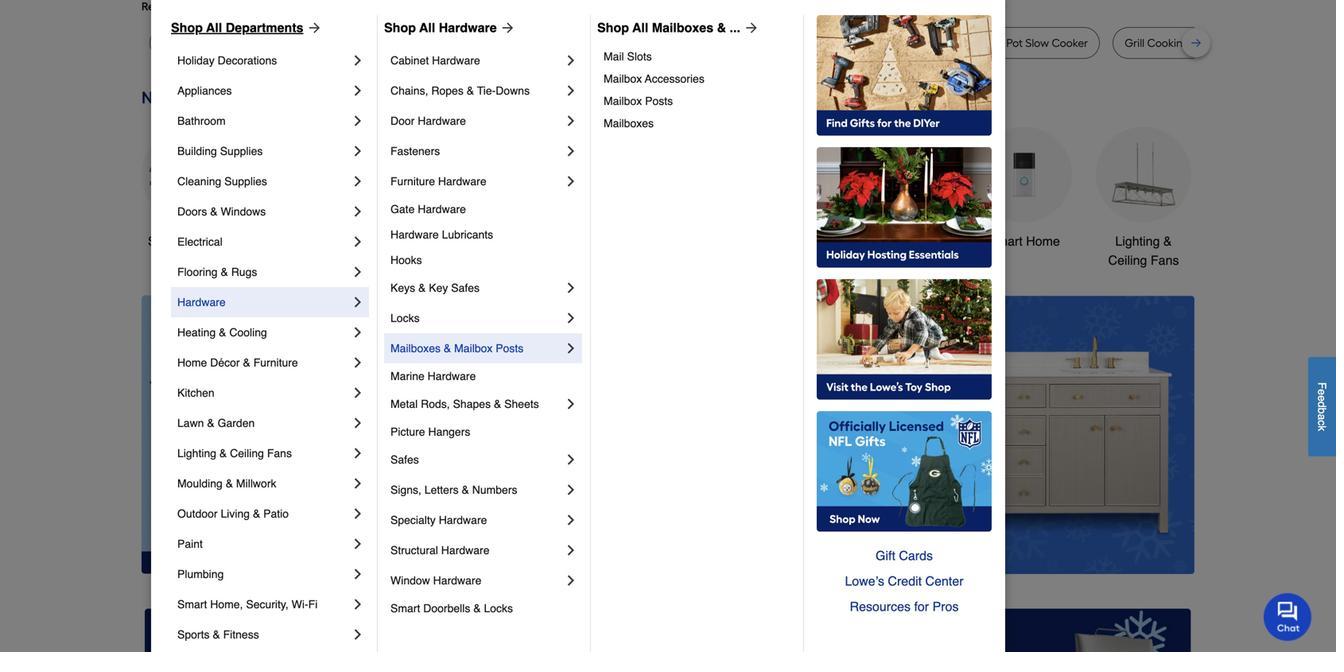 Task type: vqa. For each thing, say whether or not it's contained in the screenshot.
ideas inside Button
no



Task type: locate. For each thing, give the bounding box(es) containing it.
electrical
[[177, 236, 223, 248]]

1 crock from the left
[[735, 36, 764, 50]]

chevron right image for chains, ropes & tie-downs
[[563, 83, 579, 99]]

downs
[[496, 84, 530, 97]]

0 vertical spatial safes
[[451, 282, 480, 294]]

mailboxes up marine
[[391, 342, 441, 355]]

outdoor down moulding at left
[[177, 508, 218, 520]]

tools up hooks
[[413, 234, 443, 249]]

smart doorbells & locks
[[391, 602, 513, 615]]

gift cards link
[[817, 543, 992, 569]]

e up b
[[1316, 396, 1329, 402]]

building supplies
[[177, 145, 263, 158]]

outdoor for outdoor tools & equipment
[[741, 234, 787, 249]]

0 horizontal spatial lighting & ceiling fans link
[[177, 438, 350, 469]]

posts up marine hardware link
[[496, 342, 524, 355]]

0 horizontal spatial smart
[[177, 598, 207, 611]]

tie-
[[477, 84, 496, 97]]

mailboxes inside mailboxes link
[[604, 117, 654, 130]]

posts inside mailboxes & mailbox posts link
[[496, 342, 524, 355]]

rugs
[[231, 266, 257, 278]]

keys
[[391, 282, 415, 294]]

& inside 'outdoor tools & equipment'
[[823, 234, 832, 249]]

holiday decorations
[[177, 54, 277, 67]]

living
[[221, 508, 250, 520]]

0 horizontal spatial lighting & ceiling fans
[[177, 447, 292, 460]]

signs,
[[391, 484, 422, 497]]

all up cabinet hardware
[[419, 20, 435, 35]]

& inside lawn & garden link
[[207, 417, 215, 430]]

chevron right image for window hardware
[[563, 573, 579, 589]]

chevron right image for metal rods, shapes & sheets
[[563, 396, 579, 412]]

scroll to item #4 image
[[843, 545, 881, 552]]

safes
[[451, 282, 480, 294], [391, 454, 419, 466]]

hardware for window hardware
[[433, 574, 482, 587]]

0 horizontal spatial safes
[[391, 454, 419, 466]]

smart for smart home
[[989, 234, 1023, 249]]

shop these last-minute gifts. $99 or less. quantities are limited and won't last. image
[[142, 296, 399, 574]]

1 horizontal spatial safes
[[451, 282, 480, 294]]

letters
[[425, 484, 459, 497]]

window hardware link
[[391, 566, 563, 596]]

0 vertical spatial fans
[[1151, 253, 1180, 268]]

shop up triple slow cooker
[[384, 20, 416, 35]]

1 horizontal spatial furniture
[[391, 175, 435, 188]]

all right 'shop'
[[181, 234, 195, 249]]

1 horizontal spatial lighting & ceiling fans
[[1109, 234, 1180, 268]]

1 vertical spatial lighting & ceiling fans link
[[177, 438, 350, 469]]

flooring & rugs link
[[177, 257, 350, 287]]

1 vertical spatial ceiling
[[230, 447, 264, 460]]

f e e d b a c k button
[[1309, 357, 1337, 457]]

hangers
[[428, 426, 471, 438]]

chevron right image
[[563, 53, 579, 68], [350, 83, 366, 99], [563, 83, 579, 99], [350, 113, 366, 129], [350, 143, 366, 159], [350, 173, 366, 189], [563, 173, 579, 189], [350, 234, 366, 250], [563, 280, 579, 296], [350, 294, 366, 310], [350, 325, 366, 341], [350, 415, 366, 431], [350, 476, 366, 492], [563, 482, 579, 498], [563, 512, 579, 528], [350, 567, 366, 582], [350, 597, 366, 613], [350, 627, 366, 643]]

1 cooking from the left
[[786, 36, 828, 50]]

hardware link
[[177, 287, 350, 317]]

hardware up cabinet hardware "link"
[[439, 20, 497, 35]]

& inside "heating & cooling" link
[[219, 326, 226, 339]]

shapes
[[453, 398, 491, 411]]

gate
[[391, 203, 415, 216]]

cooling
[[229, 326, 267, 339]]

supplies up cleaning supplies
[[220, 145, 263, 158]]

warming
[[1235, 36, 1282, 50]]

sports & fitness
[[177, 629, 259, 641]]

triple
[[346, 36, 374, 50]]

hardware up chains, ropes & tie-downs
[[432, 54, 480, 67]]

1 vertical spatial mailbox
[[604, 95, 642, 107]]

mailboxes & mailbox posts link
[[391, 333, 563, 364]]

paint link
[[177, 529, 350, 559]]

fitness
[[223, 629, 259, 641]]

0 horizontal spatial tools
[[413, 234, 443, 249]]

crock down ...
[[735, 36, 764, 50]]

1 vertical spatial supplies
[[225, 175, 267, 188]]

recommended searches for you heading
[[142, 0, 1195, 14]]

1 horizontal spatial fans
[[1151, 253, 1180, 268]]

shop inside "link"
[[384, 20, 416, 35]]

& inside sports & fitness link
[[213, 629, 220, 641]]

chevron right image for doors & windows
[[350, 204, 366, 220]]

1 horizontal spatial home
[[1027, 234, 1061, 249]]

chevron right image for appliances
[[350, 83, 366, 99]]

plumbing link
[[177, 559, 350, 590]]

cooker up cabinet
[[403, 36, 439, 50]]

hardware up window hardware link
[[441, 544, 490, 557]]

1 vertical spatial arrow right image
[[1166, 435, 1182, 451]]

3 pot from the left
[[921, 36, 938, 50]]

mailboxes for mailboxes
[[604, 117, 654, 130]]

chevron right image for holiday decorations
[[350, 53, 366, 68]]

0 horizontal spatial home
[[177, 356, 207, 369]]

scroll to item #5 element
[[881, 544, 923, 553]]

smart doorbells & locks link
[[391, 596, 579, 621]]

chevron right image for home décor & furniture
[[350, 355, 366, 371]]

1 horizontal spatial posts
[[645, 95, 673, 107]]

crock right instant pot
[[975, 36, 1004, 50]]

furniture up the gate
[[391, 175, 435, 188]]

chevron right image for heating & cooling
[[350, 325, 366, 341]]

shop all departments link
[[171, 18, 323, 37]]

2 tools from the left
[[790, 234, 820, 249]]

1 shop from the left
[[171, 20, 203, 35]]

hardware for furniture hardware
[[438, 175, 487, 188]]

safes right key
[[451, 282, 480, 294]]

arrow right image inside 'shop all departments' link
[[304, 20, 323, 36]]

locks down the keys
[[391, 312, 420, 325]]

hooks link
[[391, 247, 579, 273]]

1 vertical spatial bathroom
[[878, 234, 933, 249]]

d
[[1316, 402, 1329, 408]]

hardware down flooring
[[177, 296, 226, 309]]

2 horizontal spatial smart
[[989, 234, 1023, 249]]

mailboxes down recommended searches for you heading
[[652, 20, 714, 35]]

find gifts for the diyer. image
[[817, 15, 992, 136]]

1 vertical spatial posts
[[496, 342, 524, 355]]

cabinet hardware
[[391, 54, 480, 67]]

1 vertical spatial home
[[177, 356, 207, 369]]

all up holiday decorations at left
[[206, 20, 222, 35]]

1 horizontal spatial outdoor
[[741, 234, 787, 249]]

sheets
[[505, 398, 539, 411]]

home inside the home décor & furniture link
[[177, 356, 207, 369]]

1 vertical spatial outdoor
[[177, 508, 218, 520]]

1 horizontal spatial locks
[[484, 602, 513, 615]]

0 horizontal spatial lighting
[[177, 447, 216, 460]]

0 vertical spatial lighting & ceiling fans
[[1109, 234, 1180, 268]]

home décor & furniture
[[177, 356, 298, 369]]

shop for shop all mailboxes & ...
[[598, 20, 629, 35]]

chevron right image
[[350, 53, 366, 68], [563, 113, 579, 129], [563, 143, 579, 159], [350, 204, 366, 220], [350, 264, 366, 280], [563, 310, 579, 326], [563, 341, 579, 356], [350, 355, 366, 371], [350, 385, 366, 401], [563, 396, 579, 412], [350, 446, 366, 462], [563, 452, 579, 468], [350, 506, 366, 522], [350, 536, 366, 552], [563, 543, 579, 559], [563, 573, 579, 589]]

0 horizontal spatial shop
[[171, 20, 203, 35]]

0 horizontal spatial ceiling
[[230, 447, 264, 460]]

windows
[[221, 205, 266, 218]]

1 horizontal spatial cooker
[[1052, 36, 1089, 50]]

0 vertical spatial supplies
[[220, 145, 263, 158]]

e
[[1316, 389, 1329, 396], [1316, 396, 1329, 402]]

grill
[[1125, 36, 1145, 50]]

shop all deals link
[[142, 127, 237, 251]]

1 horizontal spatial tools
[[790, 234, 820, 249]]

hardware down mailboxes & mailbox posts
[[428, 370, 476, 383]]

outdoor living & patio
[[177, 508, 289, 520]]

2 crock from the left
[[975, 36, 1004, 50]]

chevron right image for bathroom
[[350, 113, 366, 129]]

1 arrow right image from the left
[[304, 20, 323, 36]]

structural
[[391, 544, 438, 557]]

& inside chains, ropes & tie-downs link
[[467, 84, 474, 97]]

4 pot from the left
[[1007, 36, 1023, 50]]

pot for crock pot cooking pot
[[767, 36, 783, 50]]

outdoor inside outdoor living & patio link
[[177, 508, 218, 520]]

chevron right image for outdoor living & patio
[[350, 506, 366, 522]]

chains,
[[391, 84, 428, 97]]

0 horizontal spatial furniture
[[254, 356, 298, 369]]

0 vertical spatial locks
[[391, 312, 420, 325]]

hardware for specialty hardware
[[439, 514, 487, 527]]

& inside keys & key safes "link"
[[419, 282, 426, 294]]

1 vertical spatial mailboxes
[[604, 117, 654, 130]]

1 vertical spatial fans
[[267, 447, 292, 460]]

0 horizontal spatial posts
[[496, 342, 524, 355]]

supplies up windows
[[225, 175, 267, 188]]

2 shop from the left
[[384, 20, 416, 35]]

2 horizontal spatial shop
[[598, 20, 629, 35]]

chevron right image for locks
[[563, 310, 579, 326]]

outdoor
[[741, 234, 787, 249], [177, 508, 218, 520]]

2 vertical spatial mailboxes
[[391, 342, 441, 355]]

mailbox down the mailbox accessories
[[604, 95, 642, 107]]

pot for crock pot slow cooker
[[1007, 36, 1023, 50]]

mailbox up marine hardware link
[[454, 342, 493, 355]]

& inside metal rods, shapes & sheets link
[[494, 398, 502, 411]]

gate hardware link
[[391, 197, 579, 222]]

chevron right image for safes
[[563, 452, 579, 468]]

tools up equipment
[[790, 234, 820, 249]]

smart for smart home, security, wi-fi
[[177, 598, 207, 611]]

cooking
[[786, 36, 828, 50], [1148, 36, 1190, 50]]

mailboxes down mailbox posts
[[604, 117, 654, 130]]

chevron right image for flooring & rugs
[[350, 264, 366, 280]]

crock pot slow cooker
[[975, 36, 1089, 50]]

& inside "doors & windows" link
[[210, 205, 218, 218]]

lowe's
[[845, 574, 885, 589]]

chevron right image for furniture hardware
[[563, 173, 579, 189]]

chevron right image for kitchen
[[350, 385, 366, 401]]

0 vertical spatial arrow right image
[[497, 20, 516, 36]]

hardware for gate hardware
[[418, 203, 466, 216]]

cabinet hardware link
[[391, 45, 563, 76]]

2 arrow right image from the left
[[741, 20, 760, 36]]

locks down window hardware link
[[484, 602, 513, 615]]

security,
[[246, 598, 289, 611]]

1 horizontal spatial cooking
[[1148, 36, 1190, 50]]

picture hangers
[[391, 426, 471, 438]]

supplies for building supplies
[[220, 145, 263, 158]]

mailboxes inside shop all mailboxes & ... link
[[652, 20, 714, 35]]

shop up the mail
[[598, 20, 629, 35]]

smart home, security, wi-fi
[[177, 598, 318, 611]]

ceiling
[[1109, 253, 1148, 268], [230, 447, 264, 460]]

mailboxes inside mailboxes & mailbox posts link
[[391, 342, 441, 355]]

&
[[717, 20, 727, 35], [1225, 36, 1232, 50], [467, 84, 474, 97], [210, 205, 218, 218], [823, 234, 832, 249], [1164, 234, 1173, 249], [221, 266, 228, 278], [419, 282, 426, 294], [219, 326, 226, 339], [444, 342, 451, 355], [243, 356, 250, 369], [494, 398, 502, 411], [207, 417, 215, 430], [220, 447, 227, 460], [226, 477, 233, 490], [462, 484, 469, 497], [253, 508, 260, 520], [474, 602, 481, 615], [213, 629, 220, 641]]

hardware down 'ropes' on the left
[[418, 115, 466, 127]]

hardware for door hardware
[[418, 115, 466, 127]]

crock pot cooking pot
[[735, 36, 847, 50]]

crock
[[735, 36, 764, 50], [975, 36, 1004, 50]]

mailboxes & mailbox posts
[[391, 342, 524, 355]]

arrow right image
[[304, 20, 323, 36], [741, 20, 760, 36]]

shop all deals
[[148, 234, 231, 249]]

1 horizontal spatial lighting & ceiling fans link
[[1096, 127, 1192, 270]]

& inside the home décor & furniture link
[[243, 356, 250, 369]]

0 vertical spatial ceiling
[[1109, 253, 1148, 268]]

shop for shop all departments
[[171, 20, 203, 35]]

hardware down signs, letters & numbers
[[439, 514, 487, 527]]

hooks
[[391, 254, 422, 267]]

all up slots
[[633, 20, 649, 35]]

b
[[1316, 408, 1329, 414]]

0 horizontal spatial bathroom link
[[177, 106, 350, 136]]

0 horizontal spatial arrow right image
[[304, 20, 323, 36]]

for
[[915, 600, 929, 614]]

1 horizontal spatial slow
[[1026, 36, 1050, 50]]

0 horizontal spatial cooker
[[403, 36, 439, 50]]

heating & cooling link
[[177, 317, 350, 348]]

building
[[177, 145, 217, 158]]

1 pot from the left
[[767, 36, 783, 50]]

& inside outdoor living & patio link
[[253, 508, 260, 520]]

mail slots link
[[604, 45, 793, 68]]

mailbox down mail slots
[[604, 72, 642, 85]]

countertop
[[534, 36, 592, 50]]

posts down the mailbox accessories
[[645, 95, 673, 107]]

3 shop from the left
[[598, 20, 629, 35]]

0 vertical spatial bathroom
[[177, 115, 226, 127]]

chevron right image for electrical
[[350, 234, 366, 250]]

up to 35 percent off select small appliances. image
[[502, 609, 834, 652]]

chevron right image for building supplies
[[350, 143, 366, 159]]

kitchen link
[[177, 378, 350, 408]]

& inside flooring & rugs link
[[221, 266, 228, 278]]

outdoor tools & equipment link
[[738, 127, 834, 270]]

outdoor up equipment
[[741, 234, 787, 249]]

0 vertical spatial outdoor
[[741, 234, 787, 249]]

marine
[[391, 370, 425, 383]]

0 horizontal spatial bathroom
[[177, 115, 226, 127]]

arrow right image for shop all mailboxes & ...
[[741, 20, 760, 36]]

1 horizontal spatial crock
[[975, 36, 1004, 50]]

tools inside 'outdoor tools & equipment'
[[790, 234, 820, 249]]

chevron right image for door hardware
[[563, 113, 579, 129]]

chevron right image for lawn & garden
[[350, 415, 366, 431]]

mailbox for mailbox posts
[[604, 95, 642, 107]]

shop up holiday
[[171, 20, 203, 35]]

0 horizontal spatial outdoor
[[177, 508, 218, 520]]

f
[[1316, 383, 1329, 389]]

0 horizontal spatial slow
[[377, 36, 400, 50]]

& inside the smart doorbells & locks link
[[474, 602, 481, 615]]

pot for instant pot
[[921, 36, 938, 50]]

lighting
[[1116, 234, 1160, 249], [177, 447, 216, 460]]

0 vertical spatial home
[[1027, 234, 1061, 249]]

0 horizontal spatial arrow right image
[[497, 20, 516, 36]]

arrow right image
[[497, 20, 516, 36], [1166, 435, 1182, 451]]

e up d
[[1316, 389, 1329, 396]]

metal
[[391, 398, 418, 411]]

hardware for structural hardware
[[441, 544, 490, 557]]

center
[[926, 574, 964, 589]]

hardware down fasteners link
[[438, 175, 487, 188]]

mailbox posts link
[[604, 90, 793, 112]]

accessories
[[645, 72, 705, 85]]

mailboxes link
[[604, 112, 793, 134]]

cooker left the grill
[[1052, 36, 1089, 50]]

2 e from the top
[[1316, 396, 1329, 402]]

0 horizontal spatial crock
[[735, 36, 764, 50]]

moulding
[[177, 477, 223, 490]]

rods,
[[421, 398, 450, 411]]

0 vertical spatial mailbox
[[604, 72, 642, 85]]

outdoor inside 'outdoor tools & equipment'
[[741, 234, 787, 249]]

up to 30 percent off select grills and accessories. image
[[860, 609, 1192, 652]]

0 horizontal spatial cooking
[[786, 36, 828, 50]]

1 vertical spatial lighting & ceiling fans
[[177, 447, 292, 460]]

all inside "link"
[[419, 20, 435, 35]]

hardware up smart doorbells & locks
[[433, 574, 482, 587]]

scroll to item #2 image
[[767, 545, 805, 552]]

1 horizontal spatial smart
[[391, 602, 420, 615]]

mailbox accessories link
[[604, 68, 793, 90]]

locks link
[[391, 303, 563, 333]]

arrow right image up 'crock pot cooking pot'
[[741, 20, 760, 36]]

chevron right image for paint
[[350, 536, 366, 552]]

1 vertical spatial locks
[[484, 602, 513, 615]]

fi
[[308, 598, 318, 611]]

holiday hosting essentials. image
[[817, 147, 992, 268]]

get up to 2 free select tools or batteries when you buy 1 with select purchases. image
[[145, 609, 477, 652]]

1 horizontal spatial shop
[[384, 20, 416, 35]]

1 horizontal spatial lighting
[[1116, 234, 1160, 249]]

1 horizontal spatial arrow right image
[[741, 20, 760, 36]]

triple slow cooker
[[346, 36, 439, 50]]

furniture up kitchen link at the bottom left of page
[[254, 356, 298, 369]]

arrow right image inside shop all mailboxes & ... link
[[741, 20, 760, 36]]

safes down picture
[[391, 454, 419, 466]]

0 vertical spatial posts
[[645, 95, 673, 107]]

crock for crock pot cooking pot
[[735, 36, 764, 50]]

hardware up hardware lubricants at the top left of page
[[418, 203, 466, 216]]

0 vertical spatial mailboxes
[[652, 20, 714, 35]]

arrow right image up "holiday decorations" link
[[304, 20, 323, 36]]

instant pot
[[884, 36, 938, 50]]



Task type: describe. For each thing, give the bounding box(es) containing it.
chevron right image for hardware
[[350, 294, 366, 310]]

home inside smart home link
[[1027, 234, 1061, 249]]

crock for crock pot slow cooker
[[975, 36, 1004, 50]]

resources
[[850, 600, 911, 614]]

& inside shop all mailboxes & ... link
[[717, 20, 727, 35]]

metal rods, shapes & sheets link
[[391, 389, 563, 419]]

metal rods, shapes & sheets
[[391, 398, 539, 411]]

chevron right image for keys & key safes
[[563, 280, 579, 296]]

& inside signs, letters & numbers link
[[462, 484, 469, 497]]

gate hardware
[[391, 203, 466, 216]]

fasteners
[[391, 145, 440, 158]]

chevron right image for cabinet hardware
[[563, 53, 579, 68]]

chevron right image for signs, letters & numbers
[[563, 482, 579, 498]]

garden
[[218, 417, 255, 430]]

all for mailboxes
[[633, 20, 649, 35]]

outdoor for outdoor living & patio
[[177, 508, 218, 520]]

c
[[1316, 420, 1329, 426]]

shop for shop all hardware
[[384, 20, 416, 35]]

shop all hardware
[[384, 20, 497, 35]]

a
[[1316, 414, 1329, 420]]

chevron right image for sports & fitness
[[350, 627, 366, 643]]

all for hardware
[[419, 20, 435, 35]]

0 horizontal spatial locks
[[391, 312, 420, 325]]

shop all departments
[[171, 20, 304, 35]]

smart for smart doorbells & locks
[[391, 602, 420, 615]]

& inside mailboxes & mailbox posts link
[[444, 342, 451, 355]]

chevron right image for cleaning supplies
[[350, 173, 366, 189]]

home,
[[210, 598, 243, 611]]

gift
[[876, 549, 896, 563]]

chevron right image for plumbing
[[350, 567, 366, 582]]

safes link
[[391, 445, 563, 475]]

kitchen
[[177, 387, 215, 399]]

building supplies link
[[177, 136, 350, 166]]

mail
[[604, 50, 624, 63]]

1 vertical spatial lighting
[[177, 447, 216, 460]]

1 slow from the left
[[377, 36, 400, 50]]

gift cards
[[876, 549, 933, 563]]

1 horizontal spatial bathroom link
[[858, 127, 953, 251]]

holiday
[[177, 54, 215, 67]]

doors & windows
[[177, 205, 266, 218]]

hardware up hooks
[[391, 228, 439, 241]]

chevron right image for moulding & millwork
[[350, 476, 366, 492]]

chevron right image for fasteners
[[563, 143, 579, 159]]

microwave
[[476, 36, 531, 50]]

marine hardware link
[[391, 364, 579, 389]]

1 e from the top
[[1316, 389, 1329, 396]]

wi-
[[292, 598, 308, 611]]

arrow right image for shop all departments
[[304, 20, 323, 36]]

safes inside "link"
[[451, 282, 480, 294]]

ropes
[[432, 84, 464, 97]]

1 cooker from the left
[[403, 36, 439, 50]]

...
[[730, 20, 741, 35]]

cleaning supplies link
[[177, 166, 350, 197]]

holiday decorations link
[[177, 45, 350, 76]]

new deals every day during 25 days of deals image
[[142, 84, 1195, 111]]

sports & fitness link
[[177, 620, 350, 650]]

up to 40 percent off select vanities. plus get free local delivery on select vanities. image
[[424, 296, 1195, 574]]

lowe's credit center
[[845, 574, 964, 589]]

window
[[391, 574, 430, 587]]

shop all mailboxes & ...
[[598, 20, 741, 35]]

doors
[[177, 205, 207, 218]]

1 vertical spatial safes
[[391, 454, 419, 466]]

microwave countertop
[[476, 36, 592, 50]]

tools link
[[380, 127, 476, 251]]

picture hangers link
[[391, 419, 579, 445]]

1 horizontal spatial bathroom
[[878, 234, 933, 249]]

furniture hardware
[[391, 175, 487, 188]]

supplies for cleaning supplies
[[225, 175, 267, 188]]

mailbox for mailbox accessories
[[604, 72, 642, 85]]

chevron right image for lighting & ceiling fans
[[350, 446, 366, 462]]

lowe's credit center link
[[817, 569, 992, 594]]

chevron right image for structural hardware
[[563, 543, 579, 559]]

arrow right image inside shop all hardware "link"
[[497, 20, 516, 36]]

outdoor tools & equipment
[[741, 234, 832, 268]]

numbers
[[472, 484, 518, 497]]

flooring & rugs
[[177, 266, 257, 278]]

keys & key safes
[[391, 282, 480, 294]]

arrow left image
[[438, 435, 454, 451]]

cleaning
[[177, 175, 221, 188]]

chevron right image for specialty hardware
[[563, 512, 579, 528]]

millwork
[[236, 477, 276, 490]]

lawn & garden link
[[177, 408, 350, 438]]

1 tools from the left
[[413, 234, 443, 249]]

chevron right image for mailboxes & mailbox posts
[[563, 341, 579, 356]]

2 slow from the left
[[1026, 36, 1050, 50]]

shop all mailboxes & ... link
[[598, 18, 760, 37]]

2 cooking from the left
[[1148, 36, 1190, 50]]

signs, letters & numbers
[[391, 484, 518, 497]]

chevron right image for smart home, security, wi-fi
[[350, 597, 366, 613]]

0 vertical spatial lighting & ceiling fans link
[[1096, 127, 1192, 270]]

hardware for cabinet hardware
[[432, 54, 480, 67]]

1 horizontal spatial ceiling
[[1109, 253, 1148, 268]]

deals
[[198, 234, 231, 249]]

officially licensed n f l gifts. shop now. image
[[817, 411, 992, 532]]

1 vertical spatial furniture
[[254, 356, 298, 369]]

2 cooker from the left
[[1052, 36, 1089, 50]]

rack
[[1285, 36, 1310, 50]]

decorations
[[218, 54, 277, 67]]

specialty hardware
[[391, 514, 487, 527]]

hardware lubricants link
[[391, 222, 579, 247]]

chains, ropes & tie-downs link
[[391, 76, 563, 106]]

departments
[[226, 20, 304, 35]]

mailboxes for mailboxes & mailbox posts
[[391, 342, 441, 355]]

posts inside mailbox posts link
[[645, 95, 673, 107]]

doors & windows link
[[177, 197, 350, 227]]

electrical link
[[177, 227, 350, 257]]

2 vertical spatial mailbox
[[454, 342, 493, 355]]

& inside moulding & millwork link
[[226, 477, 233, 490]]

mailbox posts
[[604, 95, 673, 107]]

slots
[[627, 50, 652, 63]]

lawn
[[177, 417, 204, 430]]

home décor & furniture link
[[177, 348, 350, 378]]

0 vertical spatial furniture
[[391, 175, 435, 188]]

1 horizontal spatial arrow right image
[[1166, 435, 1182, 451]]

moulding & millwork
[[177, 477, 276, 490]]

all for departments
[[206, 20, 222, 35]]

2 pot from the left
[[831, 36, 847, 50]]

0 vertical spatial lighting
[[1116, 234, 1160, 249]]

door hardware
[[391, 115, 466, 127]]

furniture hardware link
[[391, 166, 563, 197]]

visit the lowe's toy shop. image
[[817, 279, 992, 400]]

smart home link
[[977, 127, 1073, 251]]

chat invite button image
[[1264, 593, 1313, 641]]

credit
[[888, 574, 922, 589]]

keys & key safes link
[[391, 273, 563, 303]]

cabinet
[[391, 54, 429, 67]]

k
[[1316, 426, 1329, 431]]

doorbells
[[423, 602, 471, 615]]

fasteners link
[[391, 136, 563, 166]]

grate
[[1193, 36, 1222, 50]]

hardware for marine hardware
[[428, 370, 476, 383]]

pros
[[933, 600, 959, 614]]

all for deals
[[181, 234, 195, 249]]

0 horizontal spatial fans
[[267, 447, 292, 460]]

lubricants
[[442, 228, 493, 241]]

resources for pros link
[[817, 594, 992, 620]]



